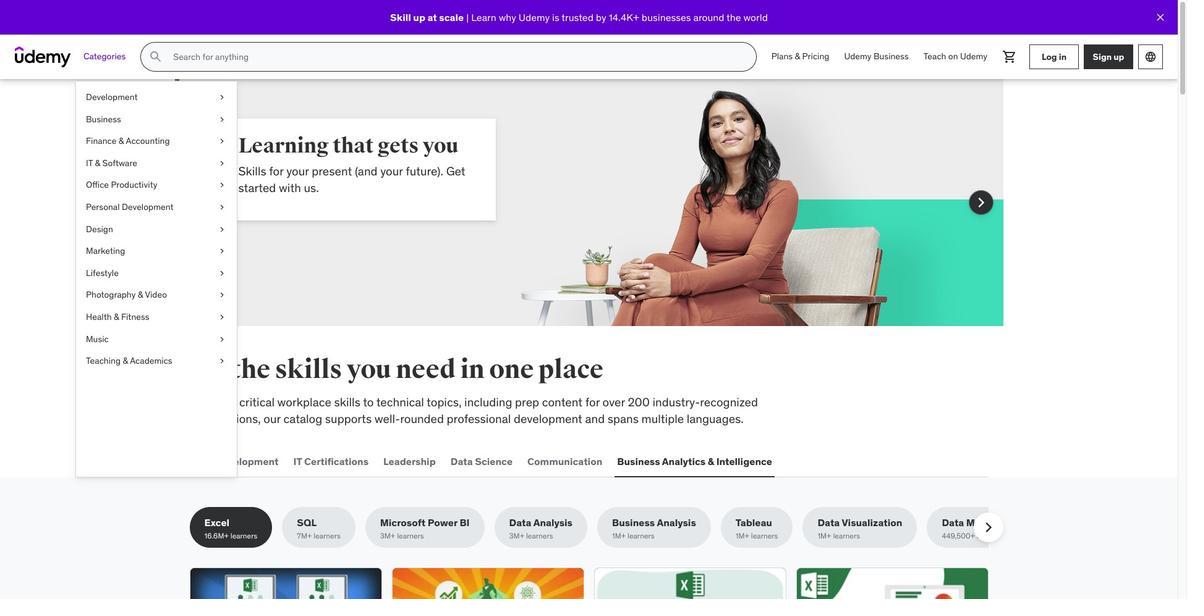 Task type: vqa. For each thing, say whether or not it's contained in the screenshot.


Task type: locate. For each thing, give the bounding box(es) containing it.
all
[[190, 354, 226, 386]]

3m+ inside microsoft power bi 3m+ learners
[[380, 532, 395, 541]]

xsmall image inside finance & accounting link
[[217, 136, 227, 148]]

data for data analysis 3m+ learners
[[509, 517, 531, 529]]

xsmall image inside health & fitness link
[[217, 312, 227, 324]]

businesses
[[642, 11, 691, 23]]

xsmall image for development
[[217, 92, 227, 104]]

xsmall image for business
[[217, 114, 227, 126]]

3 learners from the left
[[397, 532, 424, 541]]

skills up the supports
[[334, 395, 360, 410]]

0 horizontal spatial the
[[231, 354, 270, 386]]

0 horizontal spatial in
[[460, 354, 485, 386]]

development inside 'link'
[[122, 202, 173, 213]]

data left 'visualization'
[[818, 517, 840, 529]]

business analysis 1m+ learners
[[612, 517, 696, 541]]

development link
[[76, 87, 237, 109]]

0 horizontal spatial up
[[413, 11, 425, 23]]

on
[[948, 51, 958, 62]]

200
[[628, 395, 650, 410]]

business inside "link"
[[874, 51, 909, 62]]

& right the teaching
[[123, 356, 128, 367]]

personal development
[[86, 202, 173, 213]]

skills
[[235, 164, 263, 179]]

0 vertical spatial it
[[86, 158, 93, 169]]

teach on udemy link
[[916, 42, 995, 72]]

0 horizontal spatial you
[[347, 354, 391, 386]]

Search for anything text field
[[171, 46, 741, 67]]

data inside data science button
[[451, 455, 473, 468]]

0 vertical spatial for
[[265, 164, 280, 179]]

&
[[795, 51, 800, 62], [119, 136, 124, 147], [95, 158, 100, 169], [138, 290, 143, 301], [114, 312, 119, 323], [123, 356, 128, 367], [708, 455, 714, 468]]

2 1m+ from the left
[[736, 532, 749, 541]]

xsmall image for office productivity
[[217, 180, 227, 192]]

1 vertical spatial you
[[347, 354, 391, 386]]

6 xsmall image from the top
[[217, 356, 227, 368]]

data for data modeling 449,500+ learners
[[942, 517, 964, 529]]

it & software link
[[76, 153, 237, 175]]

1 learners from the left
[[230, 532, 257, 541]]

business inside 'button'
[[617, 455, 660, 468]]

xsmall image inside 'teaching & academics' link
[[217, 356, 227, 368]]

health & fitness link
[[76, 307, 237, 329]]

& right 'analytics'
[[708, 455, 714, 468]]

1 vertical spatial the
[[231, 354, 270, 386]]

xsmall image
[[217, 158, 227, 170], [217, 180, 227, 192], [217, 246, 227, 258], [217, 290, 227, 302], [217, 312, 227, 324], [217, 356, 227, 368]]

0 horizontal spatial analysis
[[533, 517, 573, 529]]

udemy left is at the left top of page
[[519, 11, 550, 23]]

learners inside business analysis 1m+ learners
[[628, 532, 655, 541]]

plans & pricing link
[[764, 42, 837, 72]]

up for sign
[[1114, 51, 1124, 62]]

1 vertical spatial skills
[[334, 395, 360, 410]]

pricing
[[802, 51, 829, 62]]

1 horizontal spatial 1m+
[[736, 532, 749, 541]]

449,500+
[[942, 532, 975, 541]]

5 xsmall image from the top
[[217, 224, 227, 236]]

2 horizontal spatial udemy
[[960, 51, 987, 62]]

1m+ inside business analysis 1m+ learners
[[612, 532, 626, 541]]

lifestyle
[[86, 268, 119, 279]]

0 vertical spatial up
[[413, 11, 425, 23]]

1 1m+ from the left
[[612, 532, 626, 541]]

for up "with"
[[265, 164, 280, 179]]

up for skill
[[413, 11, 425, 23]]

in
[[1059, 51, 1067, 62], [460, 354, 485, 386]]

analysis for data analysis
[[533, 517, 573, 529]]

it for it & software
[[86, 158, 93, 169]]

you up "to" on the bottom of the page
[[347, 354, 391, 386]]

1 xsmall image from the top
[[217, 158, 227, 170]]

xsmall image inside the business link
[[217, 114, 227, 126]]

plans & pricing
[[772, 51, 829, 62]]

log
[[1042, 51, 1057, 62]]

udemy
[[519, 11, 550, 23], [844, 51, 872, 62], [960, 51, 987, 62]]

1 horizontal spatial up
[[1114, 51, 1124, 62]]

web development
[[192, 455, 279, 468]]

fitness
[[121, 312, 149, 323]]

xsmall image inside music link
[[217, 334, 227, 346]]

trusted
[[562, 11, 594, 23]]

6 xsmall image from the top
[[217, 268, 227, 280]]

music link
[[76, 329, 237, 351]]

excel 16.6m+ learners
[[204, 517, 257, 541]]

1 vertical spatial in
[[460, 354, 485, 386]]

1 analysis from the left
[[533, 517, 573, 529]]

development right web
[[216, 455, 279, 468]]

xsmall image inside it & software link
[[217, 158, 227, 170]]

data up 449,500+
[[942, 517, 964, 529]]

2 xsmall image from the top
[[217, 114, 227, 126]]

industry-
[[653, 395, 700, 410]]

& right health
[[114, 312, 119, 323]]

4 learners from the left
[[526, 532, 553, 541]]

xsmall image for lifestyle
[[217, 268, 227, 280]]

0 vertical spatial in
[[1059, 51, 1067, 62]]

you up get at top left
[[419, 133, 455, 159]]

2 horizontal spatial 1m+
[[818, 532, 831, 541]]

submit search image
[[149, 49, 163, 64]]

1 horizontal spatial for
[[585, 395, 600, 410]]

over
[[603, 395, 625, 410]]

place
[[538, 354, 603, 386]]

software
[[102, 158, 137, 169]]

next image
[[979, 518, 998, 538]]

finance & accounting
[[86, 136, 170, 147]]

gets
[[374, 133, 415, 159]]

udemy right the pricing
[[844, 51, 872, 62]]

1 horizontal spatial it
[[293, 455, 302, 468]]

business
[[874, 51, 909, 62], [86, 114, 121, 125], [617, 455, 660, 468], [612, 517, 655, 529]]

business inside business analysis 1m+ learners
[[612, 517, 655, 529]]

1 horizontal spatial 3m+
[[509, 532, 524, 541]]

learn
[[471, 11, 496, 23]]

3 xsmall image from the top
[[217, 136, 227, 148]]

6 learners from the left
[[751, 532, 778, 541]]

in right log
[[1059, 51, 1067, 62]]

data inside data modeling 449,500+ learners
[[942, 517, 964, 529]]

teach
[[924, 51, 946, 62]]

communication button
[[525, 447, 605, 477]]

up left the at
[[413, 11, 425, 23]]

data science
[[451, 455, 513, 468]]

certifications,
[[190, 412, 261, 426]]

8 learners from the left
[[977, 532, 1004, 541]]

your up "with"
[[283, 164, 305, 179]]

for inside learning that gets you skills for your present (and your future). get started with us.
[[265, 164, 280, 179]]

all the skills you need in one place
[[190, 354, 603, 386]]

visualization
[[842, 517, 902, 529]]

multiple
[[642, 412, 684, 426]]

1 horizontal spatial your
[[377, 164, 399, 179]]

in up including
[[460, 354, 485, 386]]

3 xsmall image from the top
[[217, 246, 227, 258]]

xsmall image inside personal development 'link'
[[217, 202, 227, 214]]

7 learners from the left
[[833, 532, 860, 541]]

3m+ inside data analysis 3m+ learners
[[509, 532, 524, 541]]

analytics
[[662, 455, 706, 468]]

it left the certifications
[[293, 455, 302, 468]]

development down the categories "dropdown button"
[[86, 92, 138, 103]]

started
[[235, 180, 272, 195]]

3 1m+ from the left
[[818, 532, 831, 541]]

up right sign
[[1114, 51, 1124, 62]]

that
[[329, 133, 370, 159]]

2 3m+ from the left
[[509, 532, 524, 541]]

development down office productivity link at the top left of the page
[[122, 202, 173, 213]]

1 xsmall image from the top
[[217, 92, 227, 104]]

up
[[413, 11, 425, 23], [1114, 51, 1124, 62]]

data inside 'data visualization 1m+ learners'
[[818, 517, 840, 529]]

1m+ inside tableau 1m+ learners
[[736, 532, 749, 541]]

the up critical
[[231, 354, 270, 386]]

0 vertical spatial the
[[727, 11, 741, 23]]

tableau 1m+ learners
[[736, 517, 778, 541]]

1 horizontal spatial you
[[419, 133, 455, 159]]

2 analysis from the left
[[657, 517, 696, 529]]

& for academics
[[123, 356, 128, 367]]

1 horizontal spatial udemy
[[844, 51, 872, 62]]

skills up workplace
[[275, 354, 342, 386]]

topic filters element
[[190, 508, 1025, 549]]

xsmall image for music
[[217, 334, 227, 346]]

xsmall image inside the marketing link
[[217, 246, 227, 258]]

udemy business link
[[837, 42, 916, 72]]

1m+
[[612, 532, 626, 541], [736, 532, 749, 541], [818, 532, 831, 541]]

business analytics & intelligence button
[[615, 447, 775, 477]]

sql 7m+ learners
[[297, 517, 341, 541]]

1 3m+ from the left
[[380, 532, 395, 541]]

it certifications button
[[291, 447, 371, 477]]

& left video
[[138, 290, 143, 301]]

music
[[86, 334, 109, 345]]

data visualization 1m+ learners
[[818, 517, 902, 541]]

learners inside tableau 1m+ learners
[[751, 532, 778, 541]]

xsmall image inside 'design' link
[[217, 224, 227, 236]]

data right bi
[[509, 517, 531, 529]]

1m+ for data visualization
[[818, 532, 831, 541]]

professional
[[447, 412, 511, 426]]

xsmall image inside development link
[[217, 92, 227, 104]]

& inside 'button'
[[708, 455, 714, 468]]

you inside learning that gets you skills for your present (and your future). get started with us.
[[419, 133, 455, 159]]

business for business
[[86, 114, 121, 125]]

skills
[[275, 354, 342, 386], [334, 395, 360, 410]]

xsmall image inside photography & video link
[[217, 290, 227, 302]]

5 xsmall image from the top
[[217, 312, 227, 324]]

1 vertical spatial up
[[1114, 51, 1124, 62]]

4 xsmall image from the top
[[217, 202, 227, 214]]

5 learners from the left
[[628, 532, 655, 541]]

0 horizontal spatial for
[[265, 164, 280, 179]]

1m+ inside 'data visualization 1m+ learners'
[[818, 532, 831, 541]]

analysis inside data analysis 3m+ learners
[[533, 517, 573, 529]]

the
[[727, 11, 741, 23], [231, 354, 270, 386]]

it
[[86, 158, 93, 169], [293, 455, 302, 468]]

learners inside data analysis 3m+ learners
[[526, 532, 553, 541]]

2 learners from the left
[[314, 532, 341, 541]]

it up "office"
[[86, 158, 93, 169]]

xsmall image
[[217, 92, 227, 104], [217, 114, 227, 126], [217, 136, 227, 148], [217, 202, 227, 214], [217, 224, 227, 236], [217, 268, 227, 280], [217, 334, 227, 346]]

data
[[451, 455, 473, 468], [509, 517, 531, 529], [818, 517, 840, 529], [942, 517, 964, 529]]

at
[[428, 11, 437, 23]]

with
[[275, 180, 297, 195]]

xsmall image inside office productivity link
[[217, 180, 227, 192]]

it inside 'button'
[[293, 455, 302, 468]]

development
[[86, 92, 138, 103], [122, 202, 173, 213], [216, 455, 279, 468]]

xsmall image for teaching & academics
[[217, 356, 227, 368]]

shopping cart with 0 items image
[[1002, 49, 1017, 64]]

your right (and on the left top of the page
[[377, 164, 399, 179]]

0 horizontal spatial 3m+
[[380, 532, 395, 541]]

design link
[[76, 219, 237, 241]]

data left "science" at bottom left
[[451, 455, 473, 468]]

covering
[[190, 395, 237, 410]]

0 horizontal spatial your
[[283, 164, 305, 179]]

& right the finance
[[119, 136, 124, 147]]

0 horizontal spatial udemy
[[519, 11, 550, 23]]

data inside data analysis 3m+ learners
[[509, 517, 531, 529]]

learning that gets you skills for your present (and your future). get started with us.
[[235, 133, 462, 195]]

0 vertical spatial you
[[419, 133, 455, 159]]

1 horizontal spatial in
[[1059, 51, 1067, 62]]

sign up link
[[1084, 45, 1133, 69]]

1 vertical spatial development
[[122, 202, 173, 213]]

& for fitness
[[114, 312, 119, 323]]

the left world
[[727, 11, 741, 23]]

learners inside sql 7m+ learners
[[314, 532, 341, 541]]

sql
[[297, 517, 317, 529]]

1 vertical spatial for
[[585, 395, 600, 410]]

in inside "link"
[[1059, 51, 1067, 62]]

accounting
[[126, 136, 170, 147]]

communication
[[527, 455, 602, 468]]

learners inside microsoft power bi 3m+ learners
[[397, 532, 424, 541]]

7 xsmall image from the top
[[217, 334, 227, 346]]

health
[[86, 312, 112, 323]]

xsmall image for finance & accounting
[[217, 136, 227, 148]]

udemy right on on the top right
[[960, 51, 987, 62]]

prep
[[515, 395, 539, 410]]

development inside button
[[216, 455, 279, 468]]

4 xsmall image from the top
[[217, 290, 227, 302]]

2 vertical spatial development
[[216, 455, 279, 468]]

xsmall image for personal development
[[217, 202, 227, 214]]

2 xsmall image from the top
[[217, 180, 227, 192]]

xsmall image for health & fitness
[[217, 312, 227, 324]]

0 horizontal spatial 1m+
[[612, 532, 626, 541]]

data for data visualization 1m+ learners
[[818, 517, 840, 529]]

1 vertical spatial it
[[293, 455, 302, 468]]

& right plans on the top right of the page
[[795, 51, 800, 62]]

0 horizontal spatial it
[[86, 158, 93, 169]]

xsmall image inside lifestyle link
[[217, 268, 227, 280]]

learners inside 'excel 16.6m+ learners'
[[230, 532, 257, 541]]

analysis inside business analysis 1m+ learners
[[657, 517, 696, 529]]

1 horizontal spatial analysis
[[657, 517, 696, 529]]

for up and
[[585, 395, 600, 410]]

& up "office"
[[95, 158, 100, 169]]



Task type: describe. For each thing, give the bounding box(es) containing it.
teaching
[[86, 356, 121, 367]]

it for it certifications
[[293, 455, 302, 468]]

0 vertical spatial development
[[86, 92, 138, 103]]

including
[[464, 395, 512, 410]]

business analytics & intelligence
[[617, 455, 772, 468]]

is
[[552, 11, 559, 23]]

excel
[[204, 517, 229, 529]]

productivity
[[111, 180, 157, 191]]

web development button
[[190, 447, 281, 477]]

health & fitness
[[86, 312, 149, 323]]

learners inside data modeling 449,500+ learners
[[977, 532, 1004, 541]]

finance
[[86, 136, 117, 147]]

& for accounting
[[119, 136, 124, 147]]

finance & accounting link
[[76, 131, 237, 153]]

you for skills
[[347, 354, 391, 386]]

teach on udemy
[[924, 51, 987, 62]]

& for video
[[138, 290, 143, 301]]

business link
[[76, 109, 237, 131]]

leadership
[[383, 455, 436, 468]]

next image
[[971, 193, 991, 213]]

science
[[475, 455, 513, 468]]

lifestyle link
[[76, 263, 237, 285]]

world
[[744, 11, 768, 23]]

modeling
[[966, 517, 1011, 529]]

well-
[[375, 412, 400, 426]]

intelligence
[[716, 455, 772, 468]]

data for data science
[[451, 455, 473, 468]]

microsoft
[[380, 517, 426, 529]]

choose a language image
[[1145, 51, 1157, 63]]

topics,
[[427, 395, 462, 410]]

development for web
[[216, 455, 279, 468]]

xsmall image for it & software
[[217, 158, 227, 170]]

analysis for business analysis
[[657, 517, 696, 529]]

16.6m+
[[204, 532, 229, 541]]

personal
[[86, 202, 120, 213]]

to
[[363, 395, 374, 410]]

close image
[[1154, 11, 1167, 23]]

content
[[542, 395, 583, 410]]

log in
[[1042, 51, 1067, 62]]

xsmall image for design
[[217, 224, 227, 236]]

tableau
[[736, 517, 772, 529]]

future).
[[402, 164, 440, 179]]

certifications
[[304, 455, 369, 468]]

marketing link
[[76, 241, 237, 263]]

data science button
[[448, 447, 515, 477]]

1 horizontal spatial the
[[727, 11, 741, 23]]

xsmall image for photography & video
[[217, 290, 227, 302]]

(and
[[351, 164, 374, 179]]

photography
[[86, 290, 136, 301]]

1m+ for business analysis
[[612, 532, 626, 541]]

& for pricing
[[795, 51, 800, 62]]

teaching & academics
[[86, 356, 172, 367]]

you for gets
[[419, 133, 455, 159]]

power
[[428, 517, 458, 529]]

skill up at scale | learn why udemy is trusted by 14.4k+ businesses around the world
[[390, 11, 768, 23]]

it & software
[[86, 158, 137, 169]]

for inside covering critical workplace skills to technical topics, including prep content for over 200 industry-recognized certifications, our catalog supports well-rounded professional development and spans multiple languages.
[[585, 395, 600, 410]]

covering critical workplace skills to technical topics, including prep content for over 200 industry-recognized certifications, our catalog supports well-rounded professional development and spans multiple languages.
[[190, 395, 758, 426]]

photography & video link
[[76, 285, 237, 307]]

microsoft power bi 3m+ learners
[[380, 517, 470, 541]]

1 your from the left
[[283, 164, 305, 179]]

our
[[264, 412, 281, 426]]

academics
[[130, 356, 172, 367]]

need
[[396, 354, 456, 386]]

skills inside covering critical workplace skills to technical topics, including prep content for over 200 industry-recognized certifications, our catalog supports well-rounded professional development and spans multiple languages.
[[334, 395, 360, 410]]

sign up
[[1093, 51, 1124, 62]]

learners inside 'data visualization 1m+ learners'
[[833, 532, 860, 541]]

|
[[466, 11, 469, 23]]

development for personal
[[122, 202, 173, 213]]

it certifications
[[293, 455, 369, 468]]

get
[[443, 164, 462, 179]]

& for software
[[95, 158, 100, 169]]

one
[[489, 354, 534, 386]]

recognized
[[700, 395, 758, 410]]

technical
[[376, 395, 424, 410]]

plans
[[772, 51, 793, 62]]

by
[[596, 11, 606, 23]]

personal development link
[[76, 197, 237, 219]]

workplace
[[277, 395, 331, 410]]

0 vertical spatial skills
[[275, 354, 342, 386]]

office productivity
[[86, 180, 157, 191]]

carousel element
[[0, 79, 1004, 356]]

critical
[[239, 395, 275, 410]]

categories button
[[76, 42, 133, 72]]

14.4k+
[[609, 11, 639, 23]]

marketing
[[86, 246, 125, 257]]

catalog
[[283, 412, 322, 426]]

why
[[499, 11, 516, 23]]

udemy business
[[844, 51, 909, 62]]

office productivity link
[[76, 175, 237, 197]]

sign
[[1093, 51, 1112, 62]]

data analysis 3m+ learners
[[509, 517, 573, 541]]

and
[[585, 412, 605, 426]]

business for business analysis 1m+ learners
[[612, 517, 655, 529]]

teaching & academics link
[[76, 351, 237, 373]]

office
[[86, 180, 109, 191]]

udemy image
[[15, 46, 71, 67]]

log in link
[[1030, 45, 1079, 69]]

udemy inside "link"
[[844, 51, 872, 62]]

xsmall image for marketing
[[217, 246, 227, 258]]

business for business analytics & intelligence
[[617, 455, 660, 468]]

2 your from the left
[[377, 164, 399, 179]]

data modeling 449,500+ learners
[[942, 517, 1011, 541]]

design
[[86, 224, 113, 235]]



